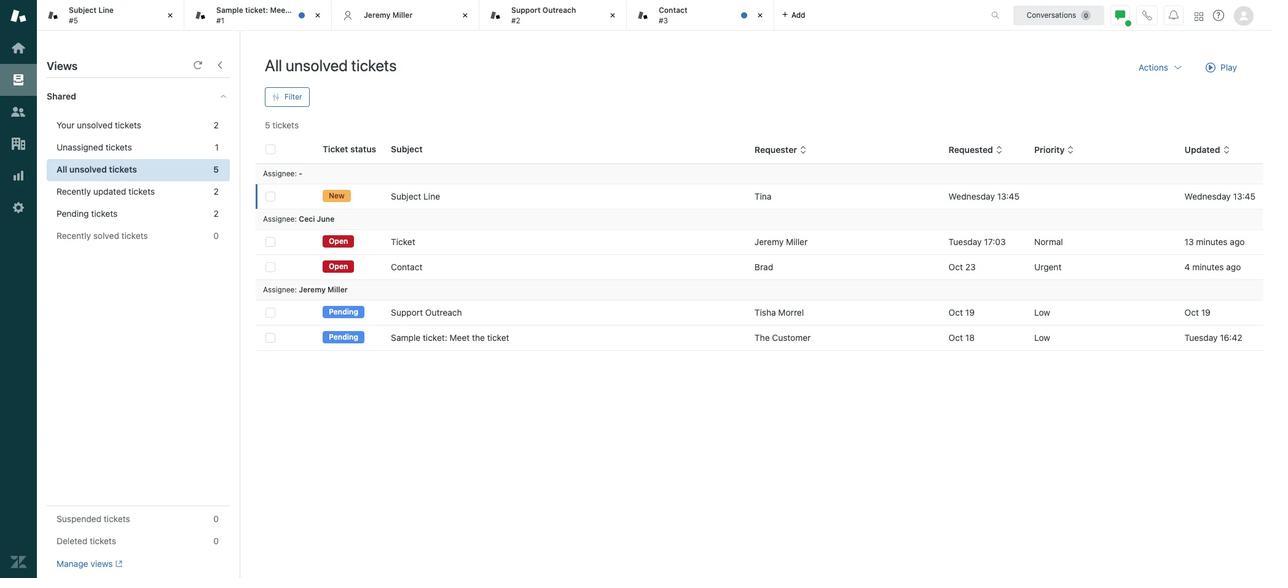 Task type: locate. For each thing, give the bounding box(es) containing it.
0 horizontal spatial sample
[[216, 6, 243, 15]]

1 horizontal spatial wednesday 13:45
[[1185, 191, 1256, 202]]

actions
[[1139, 62, 1169, 73]]

1 0 from the top
[[214, 231, 219, 241]]

requested
[[949, 145, 994, 155]]

3 close image from the left
[[755, 9, 767, 22]]

2 horizontal spatial close image
[[755, 9, 767, 22]]

tina
[[755, 191, 772, 202]]

0 vertical spatial jeremy
[[364, 10, 391, 20]]

1 assignee: from the top
[[263, 169, 297, 178]]

ticket for sample ticket: meet the ticket
[[488, 333, 510, 343]]

2 for pending tickets
[[214, 208, 219, 219]]

all unsolved tickets up filter at left top
[[265, 56, 397, 74]]

ticket: inside sample ticket: meet the ticket link
[[423, 333, 448, 343]]

2 close image from the left
[[607, 9, 619, 22]]

1 horizontal spatial all unsolved tickets
[[265, 56, 397, 74]]

tabs tab list
[[37, 0, 979, 31]]

close image
[[164, 9, 176, 22], [312, 9, 324, 22]]

normal
[[1035, 237, 1064, 247]]

tickets down the shared 'dropdown button'
[[115, 120, 141, 130]]

0 horizontal spatial the
[[290, 6, 302, 15]]

line for subject line #5
[[99, 6, 114, 15]]

0 horizontal spatial oct 19
[[949, 307, 975, 318]]

oct
[[949, 262, 964, 272], [949, 307, 964, 318], [1185, 307, 1200, 318], [949, 333, 964, 343]]

#2
[[512, 16, 521, 25]]

updated
[[93, 186, 126, 197]]

0 horizontal spatial close image
[[459, 9, 472, 22]]

0 horizontal spatial jeremy
[[299, 285, 326, 295]]

row up the the
[[256, 300, 1264, 326]]

1 horizontal spatial oct 19
[[1185, 307, 1211, 318]]

contact #3
[[659, 6, 688, 25]]

oct left 23
[[949, 262, 964, 272]]

0 vertical spatial minutes
[[1197, 237, 1228, 247]]

0 horizontal spatial 19
[[966, 307, 975, 318]]

0 horizontal spatial wednesday
[[949, 191, 996, 202]]

2 vertical spatial 2
[[214, 208, 219, 219]]

tuesday left 16:42
[[1185, 333, 1219, 343]]

1 horizontal spatial close image
[[607, 9, 619, 22]]

ago
[[1231, 237, 1246, 247], [1227, 262, 1242, 272]]

5
[[265, 120, 270, 130], [213, 164, 219, 175]]

jeremy miller inside jeremy miller "tab"
[[364, 10, 413, 20]]

all unsolved tickets
[[265, 56, 397, 74], [57, 164, 137, 175]]

close image left the add dropdown button
[[755, 9, 767, 22]]

2 0 from the top
[[214, 514, 219, 525]]

3 2 from the top
[[214, 208, 219, 219]]

tickets up updated
[[109, 164, 137, 175]]

ticket up contact link
[[391, 237, 416, 247]]

subject line #5
[[69, 6, 114, 25]]

0 vertical spatial miller
[[393, 10, 413, 20]]

row containing support outreach
[[256, 300, 1264, 326]]

get started image
[[10, 40, 26, 56]]

outreach inside support outreach #2
[[543, 6, 576, 15]]

add button
[[775, 0, 813, 30]]

1 vertical spatial jeremy
[[755, 237, 784, 247]]

17:03
[[985, 237, 1007, 247]]

1 vertical spatial ticket:
[[423, 333, 448, 343]]

#1
[[216, 16, 225, 25]]

1 vertical spatial subject
[[391, 144, 423, 154]]

line for subject line
[[424, 191, 440, 202]]

1 horizontal spatial ticket:
[[423, 333, 448, 343]]

ticket link
[[391, 236, 416, 248]]

2 vertical spatial unsolved
[[69, 164, 107, 175]]

assignee: jeremy miller
[[263, 285, 348, 295]]

oct left 18
[[949, 333, 964, 343]]

oct for oct 19
[[949, 307, 964, 318]]

1 horizontal spatial the
[[472, 333, 485, 343]]

sample ticket: meet the ticket #1
[[216, 6, 325, 25]]

unsolved up unassigned tickets
[[77, 120, 113, 130]]

views image
[[10, 72, 26, 88]]

zendesk image
[[10, 555, 26, 571]]

meet for sample ticket: meet the ticket #1
[[270, 6, 288, 15]]

0 vertical spatial subject
[[69, 6, 97, 15]]

tuesday 17:03
[[949, 237, 1007, 247]]

tickets down filter button
[[273, 120, 299, 130]]

the inside sample ticket: meet the ticket link
[[472, 333, 485, 343]]

2 open from the top
[[329, 262, 348, 271]]

1 vertical spatial the
[[472, 333, 485, 343]]

2 recently from the top
[[57, 231, 91, 241]]

2 tab from the left
[[184, 0, 332, 31]]

recently down the pending tickets at top left
[[57, 231, 91, 241]]

ticket: inside sample ticket: meet the ticket #1
[[245, 6, 268, 15]]

all down unassigned
[[57, 164, 67, 175]]

0 horizontal spatial 5
[[213, 164, 219, 175]]

1 close image from the left
[[459, 9, 472, 22]]

2 vertical spatial 0
[[214, 536, 219, 547]]

0 horizontal spatial ticket:
[[245, 6, 268, 15]]

19 up 18
[[966, 307, 975, 318]]

ticket status
[[323, 144, 376, 154]]

wednesday 13:45 up tuesday 17:03
[[949, 191, 1020, 202]]

recently for recently updated tickets
[[57, 186, 91, 197]]

contact inside tab
[[659, 6, 688, 15]]

minutes
[[1197, 237, 1228, 247], [1193, 262, 1225, 272]]

ticket for sample ticket: meet the ticket #1
[[304, 6, 325, 15]]

0 vertical spatial all
[[265, 56, 282, 74]]

morrel
[[779, 307, 804, 318]]

subject right status
[[391, 144, 423, 154]]

1 horizontal spatial line
[[424, 191, 440, 202]]

the
[[290, 6, 302, 15], [472, 333, 485, 343]]

jeremy miller tab
[[332, 0, 480, 31]]

oct for tuesday 16:42
[[949, 333, 964, 343]]

2 vertical spatial subject
[[391, 191, 421, 202]]

tickets down your unsolved tickets
[[106, 142, 132, 153]]

tab
[[37, 0, 184, 31], [184, 0, 332, 31], [480, 0, 627, 31], [627, 0, 775, 31]]

subject up ticket link
[[391, 191, 421, 202]]

recently
[[57, 186, 91, 197], [57, 231, 91, 241]]

1 horizontal spatial wednesday
[[1185, 191, 1232, 202]]

recently updated tickets
[[57, 186, 155, 197]]

0 horizontal spatial ticket
[[304, 6, 325, 15]]

subject up "#5"
[[69, 6, 97, 15]]

4
[[1185, 262, 1191, 272]]

close image
[[459, 9, 472, 22], [607, 9, 619, 22], [755, 9, 767, 22]]

1 vertical spatial jeremy miller
[[755, 237, 808, 247]]

june
[[317, 215, 335, 224]]

ago down 13 minutes ago
[[1227, 262, 1242, 272]]

1 vertical spatial 5
[[213, 164, 219, 175]]

0 vertical spatial tuesday
[[949, 237, 982, 247]]

sample down support outreach link
[[391, 333, 421, 343]]

1 vertical spatial outreach
[[425, 307, 462, 318]]

tickets
[[352, 56, 397, 74], [115, 120, 141, 130], [273, 120, 299, 130], [106, 142, 132, 153], [109, 164, 137, 175], [129, 186, 155, 197], [91, 208, 118, 219], [122, 231, 148, 241], [104, 514, 130, 525], [90, 536, 116, 547]]

assignee:
[[263, 169, 297, 178], [263, 215, 297, 224], [263, 285, 297, 295]]

1 vertical spatial 0
[[214, 514, 219, 525]]

2 for your unsolved tickets
[[214, 120, 219, 130]]

13:45
[[998, 191, 1020, 202], [1234, 191, 1256, 202]]

line inside "link"
[[424, 191, 440, 202]]

subject for subject
[[391, 144, 423, 154]]

2 13:45 from the left
[[1234, 191, 1256, 202]]

2 oct 19 from the left
[[1185, 307, 1211, 318]]

collapse views pane image
[[215, 60, 225, 70]]

open for contact
[[329, 262, 348, 271]]

0 horizontal spatial ticket
[[323, 144, 348, 154]]

2 assignee: from the top
[[263, 215, 297, 224]]

(opens in a new tab) image
[[113, 561, 122, 568]]

1 row from the top
[[256, 184, 1264, 209]]

row up "tisha"
[[256, 255, 1264, 280]]

1 vertical spatial unsolved
[[77, 120, 113, 130]]

5 for 5
[[213, 164, 219, 175]]

0 horizontal spatial contact
[[391, 262, 423, 272]]

1 recently from the top
[[57, 186, 91, 197]]

outreach
[[543, 6, 576, 15], [425, 307, 462, 318]]

oct for 4 minutes ago
[[949, 262, 964, 272]]

deleted tickets
[[57, 536, 116, 547]]

tab containing support outreach
[[480, 0, 627, 31]]

4 row from the top
[[256, 300, 1264, 326]]

row
[[256, 184, 1264, 209], [256, 230, 1264, 255], [256, 255, 1264, 280], [256, 300, 1264, 326], [256, 326, 1264, 351]]

2 horizontal spatial jeremy
[[755, 237, 784, 247]]

row down "tisha"
[[256, 326, 1264, 351]]

2 row from the top
[[256, 230, 1264, 255]]

0 horizontal spatial jeremy miller
[[364, 10, 413, 20]]

main element
[[0, 0, 37, 579]]

brad
[[755, 262, 774, 272]]

ticket
[[304, 6, 325, 15], [488, 333, 510, 343]]

-
[[299, 169, 303, 178]]

1 vertical spatial assignee:
[[263, 215, 297, 224]]

tisha
[[755, 307, 776, 318]]

recently solved tickets
[[57, 231, 148, 241]]

low for oct 19
[[1035, 307, 1051, 318]]

1 tab from the left
[[37, 0, 184, 31]]

row down requester
[[256, 184, 1264, 209]]

3 assignee: from the top
[[263, 285, 297, 295]]

1 horizontal spatial support
[[512, 6, 541, 15]]

16:42
[[1221, 333, 1243, 343]]

tuesday for tuesday 17:03
[[949, 237, 982, 247]]

sample up #1
[[216, 6, 243, 15]]

wednesday 13:45 up 13 minutes ago
[[1185, 191, 1256, 202]]

0 vertical spatial outreach
[[543, 6, 576, 15]]

suspended tickets
[[57, 514, 130, 525]]

1 vertical spatial line
[[424, 191, 440, 202]]

0 vertical spatial ago
[[1231, 237, 1246, 247]]

updated
[[1185, 145, 1221, 155]]

2 vertical spatial miller
[[328, 285, 348, 295]]

tuesday up the 'oct 23'
[[949, 237, 982, 247]]

customers image
[[10, 104, 26, 120]]

0 vertical spatial all unsolved tickets
[[265, 56, 397, 74]]

the inside sample ticket: meet the ticket #1
[[290, 6, 302, 15]]

0 horizontal spatial all
[[57, 164, 67, 175]]

close image left '#2'
[[459, 9, 472, 22]]

tickets right solved on the top of page
[[122, 231, 148, 241]]

0 vertical spatial 2
[[214, 120, 219, 130]]

1 low from the top
[[1035, 307, 1051, 318]]

ticket:
[[245, 6, 268, 15], [423, 333, 448, 343]]

zendesk support image
[[10, 8, 26, 24]]

meet
[[270, 6, 288, 15], [450, 333, 470, 343]]

support
[[512, 6, 541, 15], [391, 307, 423, 318]]

1
[[215, 142, 219, 153]]

the for sample ticket: meet the ticket #1
[[290, 6, 302, 15]]

1 vertical spatial contact
[[391, 262, 423, 272]]

1 vertical spatial recently
[[57, 231, 91, 241]]

0 vertical spatial assignee:
[[263, 169, 297, 178]]

jeremy
[[364, 10, 391, 20], [755, 237, 784, 247], [299, 285, 326, 295]]

oct up oct 18
[[949, 307, 964, 318]]

13:45 up 17:03
[[998, 191, 1020, 202]]

all unsolved tickets down unassigned tickets
[[57, 164, 137, 175]]

1 horizontal spatial ticket
[[391, 237, 416, 247]]

wednesday up 13 minutes ago
[[1185, 191, 1232, 202]]

0 vertical spatial recently
[[57, 186, 91, 197]]

13
[[1185, 237, 1195, 247]]

filter
[[285, 92, 302, 101]]

1 open from the top
[[329, 237, 348, 246]]

1 horizontal spatial meet
[[450, 333, 470, 343]]

pending tickets
[[57, 208, 118, 219]]

open up assignee: jeremy miller
[[329, 262, 348, 271]]

subject inside "link"
[[391, 191, 421, 202]]

1 vertical spatial low
[[1035, 333, 1051, 343]]

close image left #3
[[607, 9, 619, 22]]

miller
[[393, 10, 413, 20], [787, 237, 808, 247], [328, 285, 348, 295]]

outreach for support outreach
[[425, 307, 462, 318]]

1 vertical spatial meet
[[450, 333, 470, 343]]

1 vertical spatial ago
[[1227, 262, 1242, 272]]

new
[[329, 191, 345, 201]]

0 vertical spatial ticket:
[[245, 6, 268, 15]]

1 horizontal spatial 19
[[1202, 307, 1211, 318]]

ticket left status
[[323, 144, 348, 154]]

unsolved
[[286, 56, 348, 74], [77, 120, 113, 130], [69, 164, 107, 175]]

ago up 4 minutes ago
[[1231, 237, 1246, 247]]

subject line
[[391, 191, 440, 202]]

0 horizontal spatial support
[[391, 307, 423, 318]]

2 2 from the top
[[214, 186, 219, 197]]

5 down filter button
[[265, 120, 270, 130]]

sample inside sample ticket: meet the ticket #1
[[216, 6, 243, 15]]

1 vertical spatial 2
[[214, 186, 219, 197]]

13:45 up 13 minutes ago
[[1234, 191, 1256, 202]]

subject for subject line
[[391, 191, 421, 202]]

customer
[[773, 333, 811, 343]]

1 horizontal spatial ticket
[[488, 333, 510, 343]]

0 vertical spatial support
[[512, 6, 541, 15]]

0 horizontal spatial close image
[[164, 9, 176, 22]]

jeremy miller
[[364, 10, 413, 20], [755, 237, 808, 247]]

contact for contact #3
[[659, 6, 688, 15]]

support for support outreach
[[391, 307, 423, 318]]

1 2 from the top
[[214, 120, 219, 130]]

0 vertical spatial ticket
[[323, 144, 348, 154]]

1 horizontal spatial 5
[[265, 120, 270, 130]]

oct 19 up tuesday 16:42
[[1185, 307, 1211, 318]]

get help image
[[1214, 10, 1225, 21]]

#5
[[69, 16, 78, 25]]

1 horizontal spatial outreach
[[543, 6, 576, 15]]

urgent
[[1035, 262, 1062, 272]]

5 down the 1
[[213, 164, 219, 175]]

1 horizontal spatial tuesday
[[1185, 333, 1219, 343]]

jeremy inside row
[[755, 237, 784, 247]]

meet inside sample ticket: meet the ticket #1
[[270, 6, 288, 15]]

3 row from the top
[[256, 255, 1264, 280]]

support inside support outreach #2
[[512, 6, 541, 15]]

0 horizontal spatial outreach
[[425, 307, 462, 318]]

miller inside "tab"
[[393, 10, 413, 20]]

1 horizontal spatial sample
[[391, 333, 421, 343]]

open down june
[[329, 237, 348, 246]]

0 vertical spatial sample
[[216, 6, 243, 15]]

sample inside sample ticket: meet the ticket link
[[391, 333, 421, 343]]

1 wednesday from the left
[[949, 191, 996, 202]]

support down contact link
[[391, 307, 423, 318]]

ago for 4 minutes ago
[[1227, 262, 1242, 272]]

unsolved down unassigned tickets
[[69, 164, 107, 175]]

contact down ticket link
[[391, 262, 423, 272]]

1 horizontal spatial 13:45
[[1234, 191, 1256, 202]]

1 horizontal spatial jeremy miller
[[755, 237, 808, 247]]

0 vertical spatial the
[[290, 6, 302, 15]]

0 horizontal spatial tuesday
[[949, 237, 982, 247]]

subject inside subject line #5
[[69, 6, 97, 15]]

all up filter button
[[265, 56, 282, 74]]

0 vertical spatial low
[[1035, 307, 1051, 318]]

0 vertical spatial ticket
[[304, 6, 325, 15]]

2 close image from the left
[[312, 9, 324, 22]]

0 for recently solved tickets
[[214, 231, 219, 241]]

wednesday up tuesday 17:03
[[949, 191, 996, 202]]

tickets down recently updated tickets
[[91, 208, 118, 219]]

1 vertical spatial ticket
[[391, 237, 416, 247]]

oct 19 up oct 18
[[949, 307, 975, 318]]

19 up tuesday 16:42
[[1202, 307, 1211, 318]]

2 low from the top
[[1035, 333, 1051, 343]]

minutes right 13
[[1197, 237, 1228, 247]]

1 horizontal spatial close image
[[312, 9, 324, 22]]

3 0 from the top
[[214, 536, 219, 547]]

1 19 from the left
[[966, 307, 975, 318]]

5 row from the top
[[256, 326, 1264, 351]]

assignee: for assignee: jeremy miller
[[263, 285, 297, 295]]

4 tab from the left
[[627, 0, 775, 31]]

manage
[[57, 559, 88, 569]]

meet inside sample ticket: meet the ticket link
[[450, 333, 470, 343]]

recently up the pending tickets at top left
[[57, 186, 91, 197]]

line
[[99, 6, 114, 15], [424, 191, 440, 202]]

minutes right "4" on the right of page
[[1193, 262, 1225, 272]]

5 tickets
[[265, 120, 299, 130]]

1 horizontal spatial jeremy
[[364, 10, 391, 20]]

tickets up views
[[90, 536, 116, 547]]

2
[[214, 120, 219, 130], [214, 186, 219, 197], [214, 208, 219, 219]]

1 13:45 from the left
[[998, 191, 1020, 202]]

play
[[1221, 62, 1238, 73]]

wednesday 13:45
[[949, 191, 1020, 202], [1185, 191, 1256, 202]]

0 vertical spatial meet
[[270, 6, 288, 15]]

ticket inside sample ticket: meet the ticket #1
[[304, 6, 325, 15]]

row up brad
[[256, 230, 1264, 255]]

tuesday
[[949, 237, 982, 247], [1185, 333, 1219, 343]]

oct 19
[[949, 307, 975, 318], [1185, 307, 1211, 318]]

unsolved up filter at left top
[[286, 56, 348, 74]]

3 tab from the left
[[480, 0, 627, 31]]

line inside subject line #5
[[99, 6, 114, 15]]

0 horizontal spatial 13:45
[[998, 191, 1020, 202]]

1 vertical spatial minutes
[[1193, 262, 1225, 272]]

all
[[265, 56, 282, 74], [57, 164, 67, 175]]

low for oct 18
[[1035, 333, 1051, 343]]

1 vertical spatial ticket
[[488, 333, 510, 343]]

0 horizontal spatial line
[[99, 6, 114, 15]]

contact inside row
[[391, 262, 423, 272]]

19
[[966, 307, 975, 318], [1202, 307, 1211, 318]]

support up '#2'
[[512, 6, 541, 15]]

pending
[[57, 208, 89, 219], [329, 308, 359, 317], [329, 333, 359, 342]]

unsolved for 5
[[69, 164, 107, 175]]

contact
[[659, 6, 688, 15], [391, 262, 423, 272]]

1 horizontal spatial contact
[[659, 6, 688, 15]]

0 vertical spatial open
[[329, 237, 348, 246]]

low
[[1035, 307, 1051, 318], [1035, 333, 1051, 343]]

the
[[755, 333, 770, 343]]

0 horizontal spatial meet
[[270, 6, 288, 15]]

contact up #3
[[659, 6, 688, 15]]

the for sample ticket: meet the ticket
[[472, 333, 485, 343]]

sample
[[216, 6, 243, 15], [391, 333, 421, 343]]

1 vertical spatial all
[[57, 164, 67, 175]]

0 vertical spatial line
[[99, 6, 114, 15]]

1 horizontal spatial all
[[265, 56, 282, 74]]



Task type: describe. For each thing, give the bounding box(es) containing it.
the customer
[[755, 333, 811, 343]]

0 for deleted tickets
[[214, 536, 219, 547]]

0 for suspended tickets
[[214, 514, 219, 525]]

zendesk products image
[[1195, 12, 1204, 21]]

filter button
[[265, 87, 310, 107]]

reporting image
[[10, 168, 26, 184]]

row containing contact
[[256, 255, 1264, 280]]

ticket: for sample ticket: meet the ticket
[[423, 333, 448, 343]]

shared
[[47, 91, 76, 101]]

shared heading
[[37, 78, 240, 115]]

5 for 5 tickets
[[265, 120, 270, 130]]

oct up tuesday 16:42
[[1185, 307, 1200, 318]]

oct 23
[[949, 262, 976, 272]]

conversations button
[[1014, 5, 1105, 25]]

support outreach
[[391, 307, 462, 318]]

subject line link
[[391, 191, 440, 203]]

row containing subject line
[[256, 184, 1264, 209]]

requester button
[[755, 145, 807, 156]]

0 horizontal spatial miller
[[328, 285, 348, 295]]

minutes for 4
[[1193, 262, 1225, 272]]

priority
[[1035, 145, 1065, 155]]

actions button
[[1130, 55, 1194, 80]]

4 minutes ago
[[1185, 262, 1242, 272]]

assignee: for assignee: ceci june
[[263, 215, 297, 224]]

tuesday for tuesday 16:42
[[1185, 333, 1219, 343]]

tab containing contact
[[627, 0, 775, 31]]

2 wednesday from the left
[[1185, 191, 1232, 202]]

unassigned tickets
[[57, 142, 132, 153]]

meet for sample ticket: meet the ticket
[[450, 333, 470, 343]]

your unsolved tickets
[[57, 120, 141, 130]]

updated button
[[1185, 145, 1231, 156]]

organizations image
[[10, 136, 26, 152]]

jeremy inside "tab"
[[364, 10, 391, 20]]

views
[[91, 559, 113, 569]]

support outreach link
[[391, 307, 462, 319]]

assignee: -
[[263, 169, 303, 178]]

views
[[47, 60, 78, 73]]

1 vertical spatial miller
[[787, 237, 808, 247]]

ago for 13 minutes ago
[[1231, 237, 1246, 247]]

support for support outreach #2
[[512, 6, 541, 15]]

ticket: for sample ticket: meet the ticket #1
[[245, 6, 268, 15]]

unsolved for 2
[[77, 120, 113, 130]]

priority button
[[1035, 145, 1075, 156]]

deleted
[[57, 536, 87, 547]]

assignee: ceci june
[[263, 215, 335, 224]]

support outreach #2
[[512, 6, 576, 25]]

close image inside jeremy miller "tab"
[[459, 9, 472, 22]]

sample ticket: meet the ticket link
[[391, 332, 510, 344]]

contact for contact
[[391, 262, 423, 272]]

ceci
[[299, 215, 315, 224]]

requested button
[[949, 145, 1004, 156]]

admin image
[[10, 200, 26, 216]]

2 for recently updated tickets
[[214, 186, 219, 197]]

tickets down jeremy miller "tab"
[[352, 56, 397, 74]]

0 vertical spatial pending
[[57, 208, 89, 219]]

status
[[351, 144, 376, 154]]

18
[[966, 333, 975, 343]]

tickets up deleted tickets
[[104, 514, 130, 525]]

play button
[[1196, 55, 1248, 80]]

1 wednesday 13:45 from the left
[[949, 191, 1020, 202]]

ticket for ticket
[[391, 237, 416, 247]]

your
[[57, 120, 75, 130]]

contact link
[[391, 261, 423, 274]]

requester
[[755, 145, 798, 155]]

unassigned
[[57, 142, 103, 153]]

2 vertical spatial jeremy
[[299, 285, 326, 295]]

manage views link
[[57, 559, 122, 570]]

sample for sample ticket: meet the ticket #1
[[216, 6, 243, 15]]

conversations
[[1027, 10, 1077, 19]]

oct 18
[[949, 333, 975, 343]]

ticket for ticket status
[[323, 144, 348, 154]]

recently for recently solved tickets
[[57, 231, 91, 241]]

assignee: for assignee: -
[[263, 169, 297, 178]]

button displays agent's chat status as online. image
[[1116, 10, 1126, 20]]

2 wednesday 13:45 from the left
[[1185, 191, 1256, 202]]

tab containing subject line
[[37, 0, 184, 31]]

suspended
[[57, 514, 101, 525]]

13 minutes ago
[[1185, 237, 1246, 247]]

2 19 from the left
[[1202, 307, 1211, 318]]

solved
[[93, 231, 119, 241]]

sample for sample ticket: meet the ticket
[[391, 333, 421, 343]]

refresh views pane image
[[193, 60, 203, 70]]

pending for sample ticket: meet the ticket
[[329, 333, 359, 342]]

row containing sample ticket: meet the ticket
[[256, 326, 1264, 351]]

tickets right updated
[[129, 186, 155, 197]]

sample ticket: meet the ticket
[[391, 333, 510, 343]]

outreach for support outreach #2
[[543, 6, 576, 15]]

minutes for 13
[[1197, 237, 1228, 247]]

open for ticket
[[329, 237, 348, 246]]

pending for support outreach
[[329, 308, 359, 317]]

row containing ticket
[[256, 230, 1264, 255]]

#3
[[659, 16, 669, 25]]

notifications image
[[1170, 10, 1179, 20]]

tisha morrel
[[755, 307, 804, 318]]

0 vertical spatial unsolved
[[286, 56, 348, 74]]

23
[[966, 262, 976, 272]]

subject for subject line #5
[[69, 6, 97, 15]]

tab containing sample ticket: meet the ticket
[[184, 0, 332, 31]]

0 horizontal spatial all unsolved tickets
[[57, 164, 137, 175]]

1 oct 19 from the left
[[949, 307, 975, 318]]

tuesday 16:42
[[1185, 333, 1243, 343]]

manage views
[[57, 559, 113, 569]]

add
[[792, 10, 806, 19]]

shared button
[[37, 78, 207, 115]]

1 close image from the left
[[164, 9, 176, 22]]



Task type: vqa. For each thing, say whether or not it's contained in the screenshot.
the leftmost Talk
no



